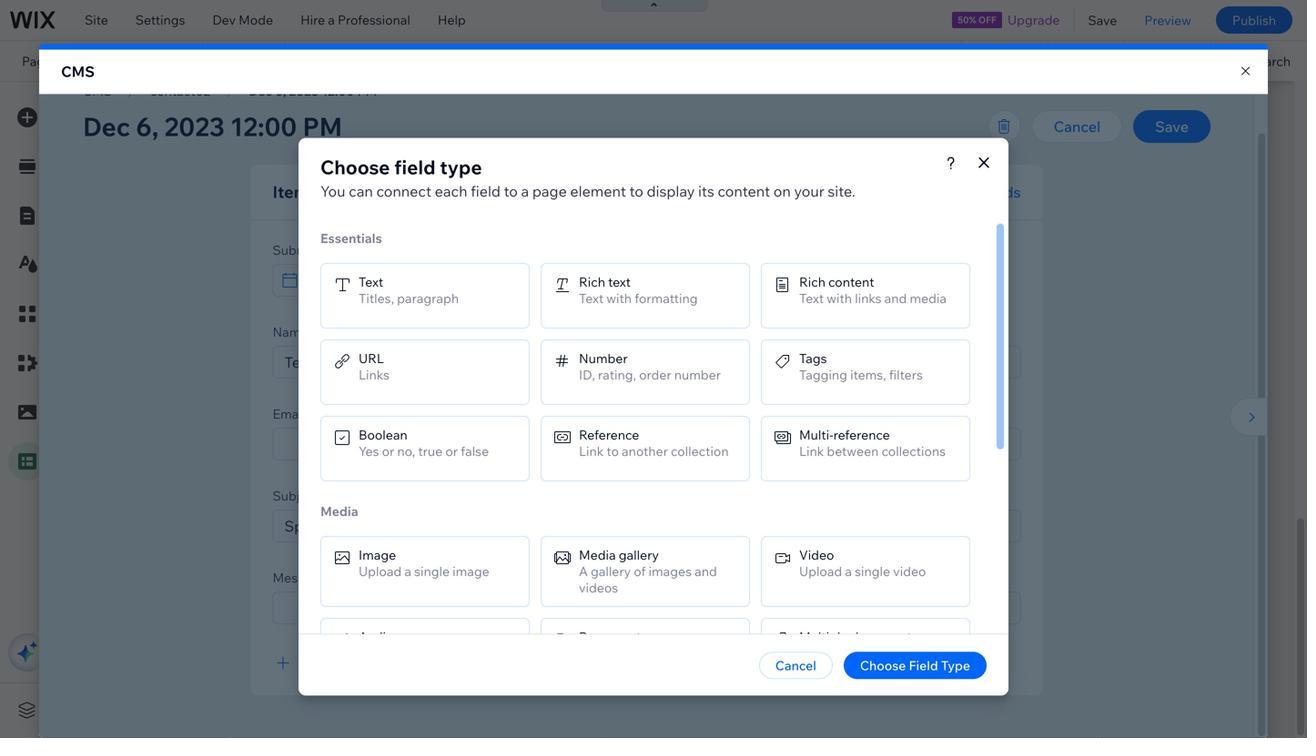 Task type: vqa. For each thing, say whether or not it's contained in the screenshot.
tools
no



Task type: describe. For each thing, give the bounding box(es) containing it.
save button
[[1075, 0, 1131, 40]]

hire
[[301, 12, 325, 28]]

permissions:
[[297, 232, 361, 245]]

professional
[[338, 12, 411, 28]]

preview
[[1145, 12, 1192, 28]]

50%
[[958, 14, 977, 25]]

collaborator.
[[419, 167, 493, 183]]

upgrade
[[1008, 12, 1060, 28]]

by
[[368, 167, 382, 183]]

publish button
[[1216, 6, 1293, 34]]

created
[[319, 167, 365, 183]]

contact02 permissions: form submissions
[[297, 214, 455, 245]]

help
[[438, 12, 466, 28]]

preview button
[[1131, 0, 1206, 40]]

a for add
[[403, 702, 410, 718]]

save
[[1089, 12, 1118, 28]]

settings
[[136, 12, 185, 28]]

a for hire
[[328, 12, 335, 28]]



Task type: locate. For each thing, give the bounding box(es) containing it.
site
[[85, 12, 108, 28]]

site
[[395, 167, 416, 183]]

dev mode
[[213, 12, 273, 28]]

your
[[250, 148, 277, 163]]

2 horizontal spatial a
[[403, 702, 410, 718]]

1 horizontal spatial a
[[385, 167, 392, 183]]

add a preset button
[[376, 702, 451, 718]]

contact02
[[297, 214, 357, 230]]

1 vertical spatial cms
[[77, 99, 111, 117]]

1 vertical spatial collections
[[250, 167, 316, 183]]

search button
[[1211, 41, 1308, 81]]

1 vertical spatial a
[[385, 167, 392, 183]]

a right hire
[[328, 12, 335, 28]]

cms down the site
[[61, 62, 95, 80]]

0 vertical spatial a
[[328, 12, 335, 28]]

your collections collections created by a site collaborator.
[[250, 148, 493, 183]]

a right by
[[385, 167, 392, 183]]

hire a professional
[[301, 12, 411, 28]]

a inside your collections collections created by a site collaborator.
[[385, 167, 392, 183]]

add
[[376, 702, 400, 718]]

collections
[[280, 148, 347, 163], [250, 167, 316, 183]]

preset
[[413, 702, 451, 718]]

publish
[[1233, 12, 1277, 28]]

projects
[[69, 53, 137, 69]]

submissions
[[392, 232, 455, 245]]

50% off
[[958, 14, 997, 25]]

0 horizontal spatial a
[[328, 12, 335, 28]]

dev
[[213, 12, 236, 28]]

mode
[[239, 12, 273, 28]]

a inside button
[[403, 702, 410, 718]]

collections down your
[[250, 167, 316, 183]]

form
[[363, 232, 390, 245]]

2 vertical spatial a
[[403, 702, 410, 718]]

collections up created
[[280, 148, 347, 163]]

0 vertical spatial collections
[[280, 148, 347, 163]]

cms
[[61, 62, 95, 80], [77, 99, 111, 117]]

add a preset
[[376, 702, 451, 718]]

cms down the projects
[[77, 99, 111, 117]]

search
[[1250, 53, 1291, 69]]

a
[[328, 12, 335, 28], [385, 167, 392, 183], [403, 702, 410, 718]]

off
[[979, 14, 997, 25]]

a right 'add'
[[403, 702, 410, 718]]

0 vertical spatial cms
[[61, 62, 95, 80]]



